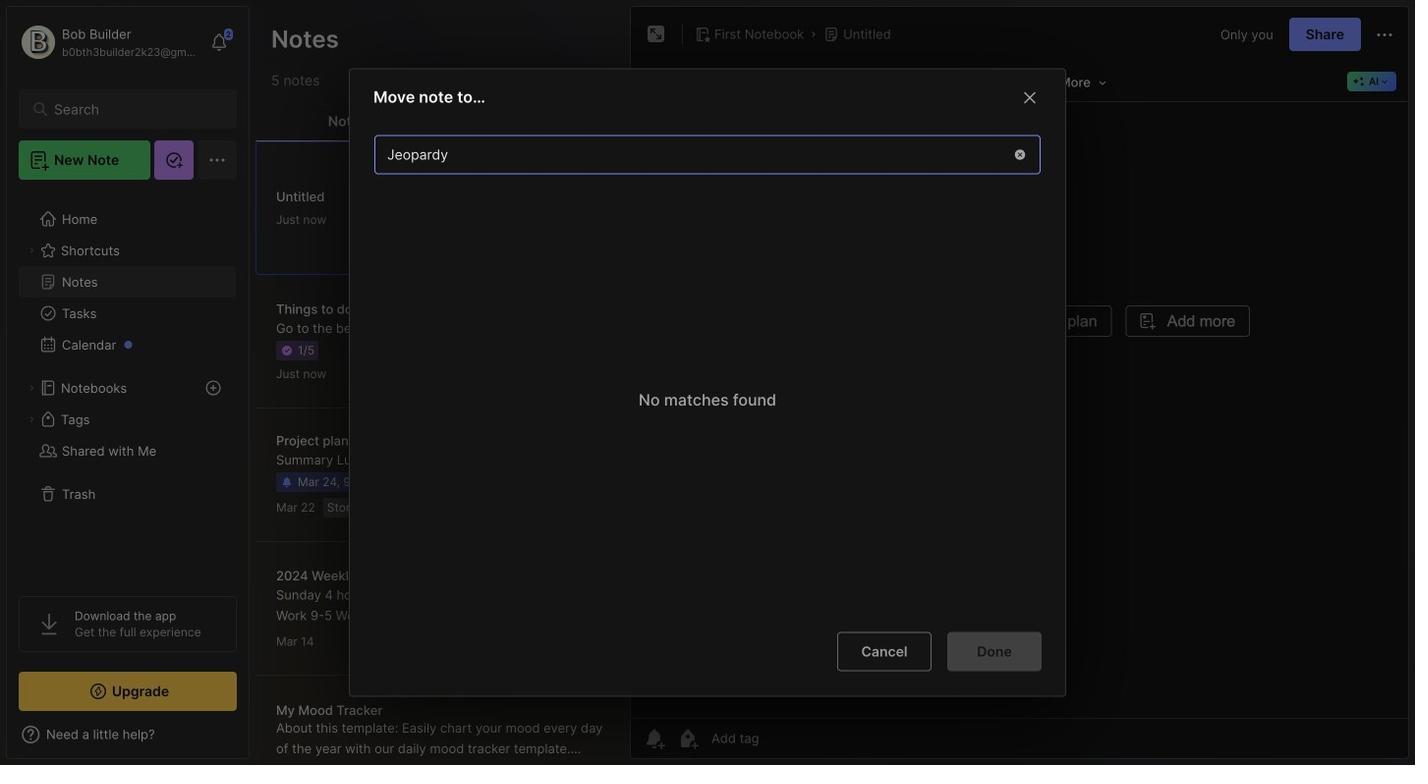 Task type: describe. For each thing, give the bounding box(es) containing it.
expand note image
[[645, 23, 668, 46]]

font size image
[[1004, 69, 1053, 94]]

Note Editor text field
[[631, 101, 1408, 718]]

expand notebooks image
[[26, 382, 37, 394]]

add tag image
[[676, 727, 700, 751]]

none search field inside main element
[[54, 97, 211, 121]]

Find a location field
[[365, 125, 1050, 617]]

close image
[[1018, 86, 1042, 110]]

task image
[[672, 68, 700, 95]]

font family image
[[910, 69, 999, 94]]

tree inside main element
[[7, 192, 249, 579]]

Find a location… text field
[[375, 139, 1000, 171]]

calendar event image
[[704, 68, 731, 95]]

note window element
[[630, 6, 1409, 760]]



Task type: vqa. For each thing, say whether or not it's contained in the screenshot.
Font size image at the right top
yes



Task type: locate. For each thing, give the bounding box(es) containing it.
expand tags image
[[26, 414, 37, 426]]

None search field
[[54, 97, 211, 121]]

tab list
[[255, 102, 624, 142]]

add a reminder image
[[643, 727, 666, 751]]

more image
[[1053, 69, 1112, 94]]

Search text field
[[54, 100, 211, 119]]

tree
[[7, 192, 249, 579]]

main element
[[0, 0, 255, 766]]



